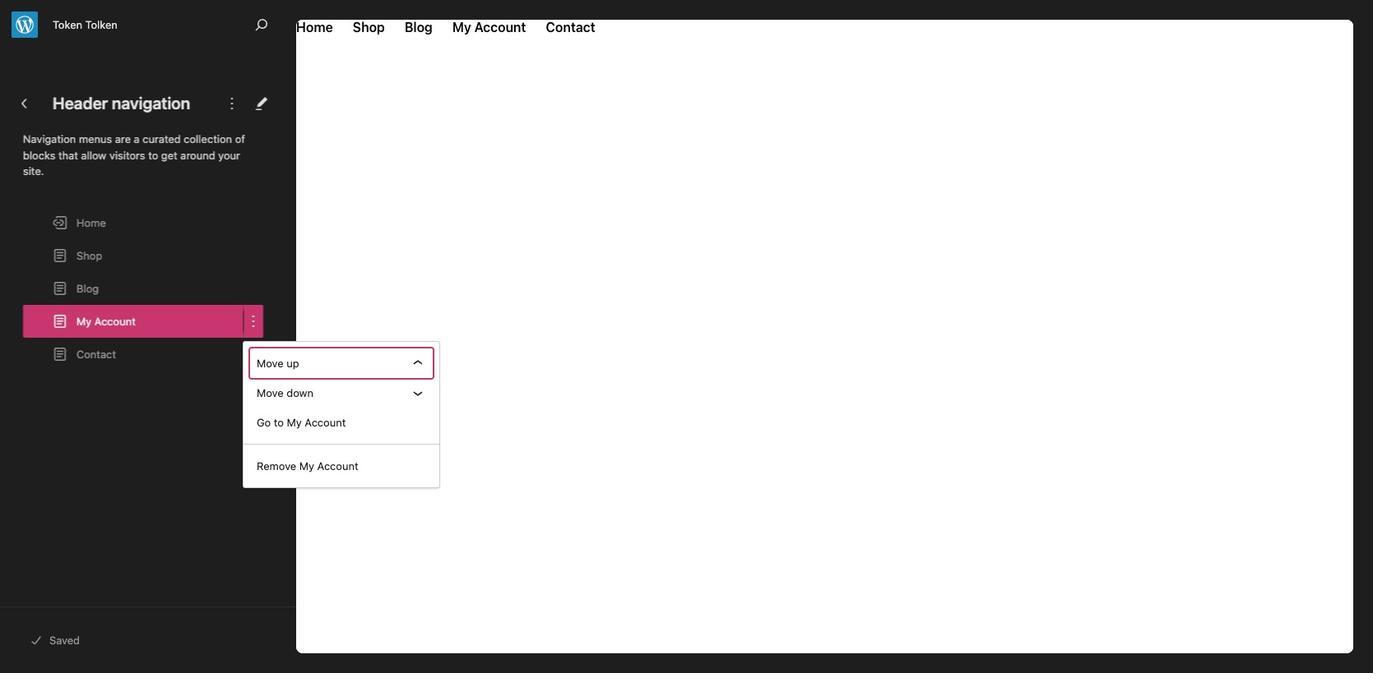 Task type: describe. For each thing, give the bounding box(es) containing it.
move down button
[[250, 378, 433, 408]]

blog row
[[23, 272, 263, 305]]

remove
[[257, 460, 296, 473]]

right image for move down
[[408, 383, 428, 403]]

right image for move up
[[408, 354, 428, 374]]

up
[[287, 357, 299, 370]]

saved button
[[20, 624, 276, 657]]

home
[[77, 216, 106, 229]]

account inside go to my account 'button'
[[305, 416, 346, 429]]

move down
[[257, 387, 314, 400]]

that
[[58, 149, 78, 162]]

go to my account
[[257, 416, 346, 429]]

options for page link image
[[244, 311, 263, 331]]

cell for contact
[[244, 338, 263, 371]]

contact link
[[24, 338, 243, 371]]

token
[[53, 18, 82, 31]]

my account
[[77, 315, 136, 328]]

navigation menus are a curated collection of blocks that allow visitors to get around your site.
[[23, 132, 245, 178]]

of
[[235, 132, 245, 146]]

visitors
[[109, 149, 145, 162]]

collection
[[184, 132, 232, 146]]

are
[[115, 132, 131, 146]]

my inside button
[[299, 460, 314, 473]]

remove my account
[[257, 460, 358, 473]]

move up button
[[250, 349, 433, 378]]

actions image
[[222, 94, 242, 114]]

around
[[180, 149, 215, 162]]

group inside options for page link 'menu'
[[250, 349, 433, 438]]

blog
[[77, 282, 99, 295]]

site icon image
[[12, 11, 38, 37]]

blocks
[[23, 149, 55, 162]]

cell for blog
[[244, 272, 263, 305]]

back image
[[15, 94, 35, 114]]

my inside 'button'
[[287, 416, 302, 429]]

to inside the navigation menus are a curated collection of blocks that allow visitors to get around your site.
[[148, 149, 158, 162]]



Task type: locate. For each thing, give the bounding box(es) containing it.
move left down at bottom
[[257, 387, 284, 400]]

your
[[218, 149, 240, 162]]

1 vertical spatial cell
[[244, 338, 263, 371]]

edit image
[[252, 94, 272, 114]]

0 horizontal spatial to
[[148, 149, 158, 162]]

open command palette image
[[252, 15, 272, 35]]

my right remove
[[299, 460, 314, 473]]

navigation
[[23, 132, 76, 146]]

a
[[134, 132, 140, 146]]

group containing move up
[[250, 349, 433, 438]]

remove my account button
[[250, 452, 433, 481]]

group
[[250, 349, 433, 438]]

my inside "row"
[[77, 315, 92, 328]]

2 move from the top
[[257, 387, 284, 400]]

1 vertical spatial to
[[274, 416, 284, 429]]

blog link
[[24, 272, 243, 305]]

account down move down button
[[305, 416, 346, 429]]

2 right image from the top
[[408, 383, 428, 403]]

1 horizontal spatial to
[[274, 416, 284, 429]]

menus
[[79, 132, 112, 146]]

site.
[[23, 165, 44, 178]]

2 vertical spatial account
[[317, 460, 358, 473]]

home link
[[24, 206, 243, 239]]

move for move up
[[257, 357, 284, 370]]

my account row
[[23, 305, 263, 338]]

move left up at the bottom left
[[257, 357, 284, 370]]

right image up move down button
[[408, 354, 428, 374]]

allow
[[81, 149, 106, 162]]

my account link
[[24, 305, 243, 338]]

navigation
[[112, 94, 190, 113]]

get
[[161, 149, 177, 162]]

shop link
[[24, 239, 243, 272]]

contact
[[77, 348, 116, 361]]

1 right image from the top
[[408, 354, 428, 374]]

move up
[[257, 357, 299, 370]]

0 vertical spatial to
[[148, 149, 158, 162]]

go
[[257, 416, 271, 429]]

to left get
[[148, 149, 158, 162]]

move
[[257, 357, 284, 370], [257, 387, 284, 400]]

saved
[[49, 634, 80, 648]]

header navigation
[[53, 94, 190, 113]]

0 vertical spatial account
[[94, 315, 136, 328]]

1 vertical spatial my
[[287, 416, 302, 429]]

my down blog
[[77, 315, 92, 328]]

curated
[[143, 132, 181, 146]]

go to my account button
[[250, 408, 433, 438]]

header
[[53, 94, 108, 113]]

account inside remove my account button
[[317, 460, 358, 473]]

1 vertical spatial move
[[257, 387, 284, 400]]

1 vertical spatial right image
[[408, 383, 428, 403]]

my down down at bottom
[[287, 416, 302, 429]]

1 move from the top
[[257, 357, 284, 370]]

cell
[[244, 272, 263, 305], [244, 338, 263, 371]]

1 vertical spatial account
[[305, 416, 346, 429]]

1 cell from the top
[[244, 272, 263, 305]]

shop
[[77, 249, 102, 262]]

to
[[148, 149, 158, 162], [274, 416, 284, 429]]

right image
[[408, 354, 428, 374], [408, 383, 428, 403]]

0 vertical spatial move
[[257, 357, 284, 370]]

account down the blog "link" at the left top of page
[[94, 315, 136, 328]]

0 vertical spatial cell
[[244, 272, 263, 305]]

options for page link menu
[[244, 342, 439, 488]]

0 vertical spatial right image
[[408, 354, 428, 374]]

contact row
[[23, 338, 263, 371]]

account inside my account link
[[94, 315, 136, 328]]

move for move down
[[257, 387, 284, 400]]

account down go to my account 'button'
[[317, 460, 358, 473]]

2 cell from the top
[[244, 338, 263, 371]]

2 vertical spatial my
[[299, 460, 314, 473]]

token tolken
[[53, 18, 118, 31]]

right image down move up button
[[408, 383, 428, 403]]

right image inside move down button
[[408, 383, 428, 403]]

right image inside move up button
[[408, 354, 428, 374]]

down
[[287, 387, 314, 400]]

to right go
[[274, 416, 284, 429]]

account
[[94, 315, 136, 328], [305, 416, 346, 429], [317, 460, 358, 473]]

my
[[77, 315, 92, 328], [287, 416, 302, 429], [299, 460, 314, 473]]

cell down 'options for page link' image
[[244, 338, 263, 371]]

0 vertical spatial my
[[77, 315, 92, 328]]

cell up 'options for page link' image
[[244, 272, 263, 305]]

tolken
[[85, 18, 118, 31]]

to inside 'button'
[[274, 416, 284, 429]]



Task type: vqa. For each thing, say whether or not it's contained in the screenshot.
Navigation menus are a curated collection of blocks that allow visitors to get around your site.
yes



